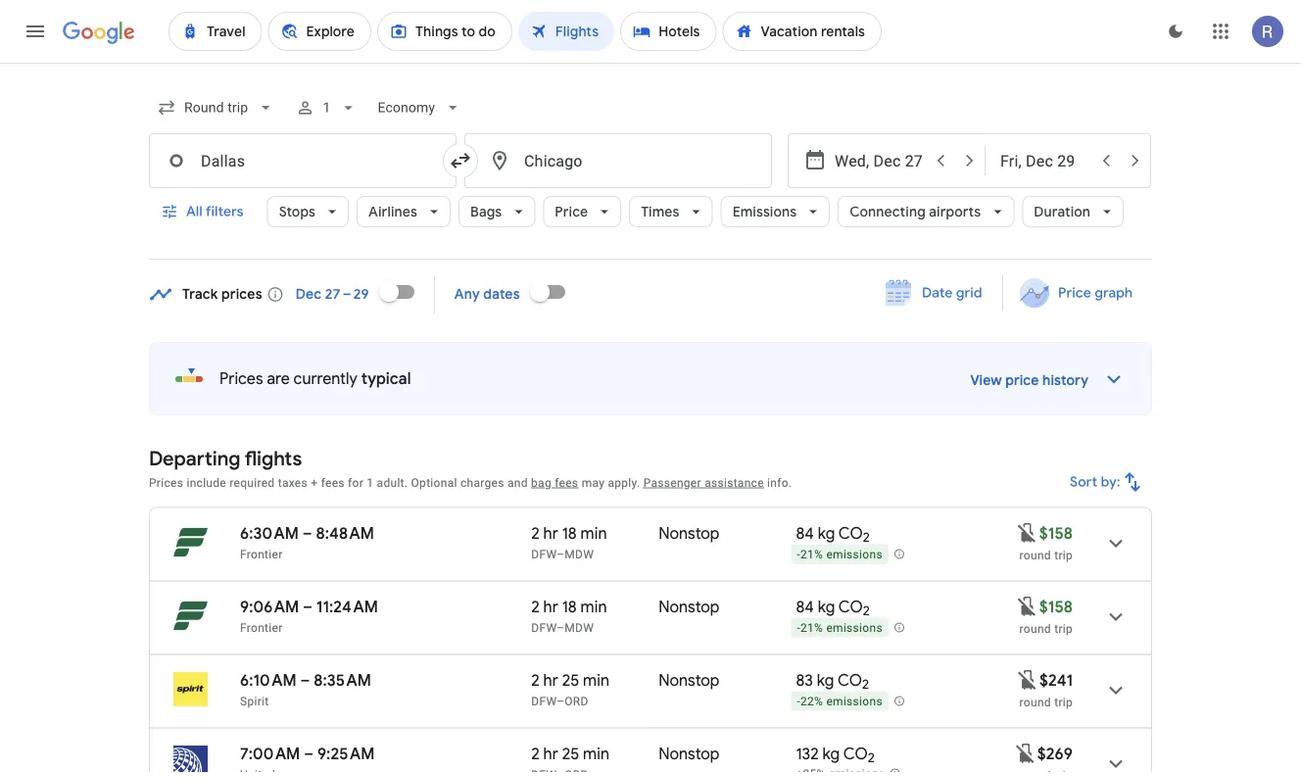 Task type: vqa. For each thing, say whether or not it's contained in the screenshot.


Task type: describe. For each thing, give the bounding box(es) containing it.
84 for 8:48 am
[[796, 523, 814, 543]]

required
[[230, 476, 275, 489]]

Departure time: 9:06 AM. text field
[[240, 597, 299, 617]]

83 kg co 2
[[796, 670, 869, 693]]

view price history image
[[1091, 356, 1138, 403]]

sort by: button
[[1062, 459, 1152, 506]]

round for 8:35 am
[[1020, 695, 1051, 709]]

times
[[641, 203, 680, 220]]

charges
[[461, 476, 504, 489]]

connecting
[[850, 203, 926, 220]]

dfw for 11:24 am
[[531, 621, 557, 635]]

27 – 29
[[325, 286, 369, 303]]

Arrival time: 9:25 AM. text field
[[317, 744, 375, 764]]

frontier for 6:30 am
[[240, 547, 283, 561]]

may
[[582, 476, 605, 489]]

connecting airports
[[850, 203, 981, 220]]

flight details. leaves dallas/fort worth international airport at 6:30 am on wednesday, december 27 and arrives at chicago midway international airport at 8:48 am on wednesday, december 27. image
[[1093, 520, 1140, 567]]

nonstop flight. element for 8:35 am
[[659, 670, 720, 693]]

84 kg co 2 for 8:48 am
[[796, 523, 870, 546]]

1 inside popup button
[[323, 99, 331, 116]]

$269
[[1038, 744, 1073, 764]]

6:10 am
[[240, 670, 297, 690]]

round trip for 8:48 am
[[1020, 548, 1073, 562]]

dec
[[296, 286, 322, 303]]

trip for 8:48 am
[[1055, 548, 1073, 562]]

swap origin and destination. image
[[449, 149, 472, 172]]

optional
[[411, 476, 457, 489]]

passenger assistance button
[[643, 476, 764, 489]]

track
[[182, 286, 218, 303]]

Departure text field
[[835, 134, 925, 187]]

track prices
[[182, 286, 262, 303]]

prices for prices include required taxes + fees for 1 adult. optional charges and bag fees may apply. passenger assistance
[[149, 476, 183, 489]]

- for 8:35 am
[[797, 695, 801, 709]]

241 US dollars text field
[[1040, 670, 1073, 690]]

dfw for 8:48 am
[[531, 547, 557, 561]]

view price history
[[971, 371, 1089, 389]]

prices
[[221, 286, 262, 303]]

7:00 am – 9:25 am
[[240, 744, 375, 764]]

bags button
[[459, 188, 535, 235]]

learn more about tracked prices image
[[266, 286, 284, 303]]

$241
[[1040, 670, 1073, 690]]

any dates
[[454, 286, 520, 303]]

dates
[[483, 286, 520, 303]]

+
[[311, 476, 318, 489]]

2 inside total duration 2 hr 25 min. element
[[531, 744, 540, 764]]

spirit
[[240, 694, 269, 708]]

269 US dollars text field
[[1038, 744, 1073, 764]]

25 for 2 hr 25 min
[[562, 744, 579, 764]]

find the best price region
[[149, 269, 1152, 326]]

leaves dallas/fort worth international airport at 7:00 am on wednesday, december 27 and arrives at o'hare international airport at 9:25 am on wednesday, december 27. element
[[240, 744, 375, 764]]

flight details. leaves dallas/fort worth international airport at 9:06 am on wednesday, december 27 and arrives at chicago midway international airport at 11:24 am on wednesday, december 27. image
[[1093, 593, 1140, 640]]

– inside the 6:10 am – 8:35 am spirit
[[300, 670, 310, 690]]

nonstop flight. element for 11:24 am
[[659, 597, 720, 620]]

$158 for 8:48 am
[[1039, 523, 1073, 543]]

departing flights main content
[[149, 269, 1152, 772]]

9:25 am
[[317, 744, 375, 764]]

view
[[971, 371, 1002, 389]]

co for 8:35 am
[[838, 670, 862, 690]]

mdw for 11:24 am
[[565, 621, 594, 635]]

connecting airports button
[[838, 188, 1015, 235]]

are
[[267, 369, 290, 389]]

22%
[[801, 695, 823, 709]]

21% for 11:24 am
[[801, 621, 823, 635]]

all
[[186, 203, 203, 220]]

9:06 am
[[240, 597, 299, 617]]

1 inside departing flights main content
[[367, 476, 374, 489]]

main menu image
[[24, 20, 47, 43]]

2 hr 25 min dfw – ord
[[531, 670, 610, 708]]

bags
[[470, 203, 502, 220]]

18 for 8:48 am
[[562, 523, 577, 543]]

132
[[796, 744, 819, 764]]

total duration 2 hr 18 min. element for 8:48 am
[[531, 523, 659, 546]]

84 for 11:24 am
[[796, 597, 814, 617]]

bag fees button
[[531, 476, 579, 489]]

currently
[[294, 369, 358, 389]]

total duration 2 hr 25 min. element for 83
[[531, 670, 659, 693]]

price for price
[[555, 203, 588, 220]]

132 kg co 2
[[796, 744, 875, 767]]

flights
[[245, 446, 302, 471]]

date grid button
[[871, 275, 998, 311]]

prices are currently typical
[[220, 369, 411, 389]]

– inside 9:06 am – 11:24 am frontier
[[303, 597, 313, 617]]

84 kg co 2 for 11:24 am
[[796, 597, 870, 620]]

price graph
[[1058, 284, 1133, 302]]

and
[[508, 476, 528, 489]]

-21% emissions for 8:48 am
[[797, 548, 883, 562]]

filters
[[206, 203, 244, 220]]

8:48 am
[[316, 523, 374, 543]]

bag
[[531, 476, 552, 489]]

this price for this flight doesn't include overhead bin access. if you need a carry-on bag, use the bags filter to update prices. image for $241
[[1016, 668, 1040, 692]]

all filters button
[[149, 188, 259, 235]]

nonstop flight. element for 8:48 am
[[659, 523, 720, 546]]

departing
[[149, 446, 241, 471]]

Arrival time: 11:24 AM. text field
[[316, 597, 378, 617]]

hr for 8:35 am
[[543, 670, 558, 690]]

2 hr 25 min
[[531, 744, 610, 764]]

dec 27 – 29
[[296, 286, 369, 303]]

none search field containing all filters
[[149, 84, 1152, 260]]

trip for 11:24 am
[[1055, 622, 1073, 635]]

11:24 am
[[316, 597, 378, 617]]

typical
[[361, 369, 411, 389]]

dfw for 8:35 am
[[531, 694, 557, 708]]

price for price graph
[[1058, 284, 1091, 302]]

include
[[187, 476, 226, 489]]

2 hr 18 min dfw – mdw for 8:48 am
[[531, 523, 607, 561]]

adult.
[[377, 476, 408, 489]]

Arrival time: 8:48 AM. text field
[[316, 523, 374, 543]]

21% for 8:48 am
[[801, 548, 823, 562]]

83
[[796, 670, 813, 690]]

kg for 11:24 am
[[818, 597, 835, 617]]

graph
[[1095, 284, 1133, 302]]

kg inside 132 kg co 2
[[823, 744, 840, 764]]



Task type: locate. For each thing, give the bounding box(es) containing it.
3 nonstop flight. element from the top
[[659, 670, 720, 693]]

2 frontier from the top
[[240, 621, 283, 635]]

apply.
[[608, 476, 640, 489]]

1 nonstop from the top
[[659, 523, 720, 543]]

round down 158 us dollars text field
[[1020, 548, 1051, 562]]

1 total duration 2 hr 18 min. element from the top
[[531, 523, 659, 546]]

2 inside 132 kg co 2
[[868, 750, 875, 767]]

Departure time: 7:00 AM. text field
[[240, 744, 300, 764]]

dfw inside 2 hr 25 min dfw – ord
[[531, 694, 557, 708]]

1 hr from the top
[[543, 523, 558, 543]]

trip down 158 us dollars text field
[[1055, 548, 1073, 562]]

2 84 from the top
[[796, 597, 814, 617]]

1 - from the top
[[797, 548, 801, 562]]

2 vertical spatial trip
[[1055, 695, 1073, 709]]

airports
[[929, 203, 981, 220]]

– up 2 hr 25 min
[[557, 694, 565, 708]]

– left 8:48 am
[[303, 523, 312, 543]]

2 vertical spatial round
[[1020, 695, 1051, 709]]

1 total duration 2 hr 25 min. element from the top
[[531, 670, 659, 693]]

2 emissions from the top
[[827, 621, 883, 635]]

1 horizontal spatial prices
[[220, 369, 263, 389]]

0 vertical spatial price
[[555, 203, 588, 220]]

co inside 132 kg co 2
[[843, 744, 868, 764]]

1 vertical spatial -
[[797, 621, 801, 635]]

$158 for 11:24 am
[[1039, 597, 1073, 617]]

None text field
[[149, 133, 457, 188]]

0 vertical spatial 84
[[796, 523, 814, 543]]

3 dfw from the top
[[531, 694, 557, 708]]

price graph button
[[1007, 275, 1148, 311]]

1 84 from the top
[[796, 523, 814, 543]]

3 emissions from the top
[[827, 695, 883, 709]]

2 vertical spatial -
[[797, 695, 801, 709]]

0 vertical spatial this price for this flight doesn't include overhead bin access. if you need a carry-on bag, use the bags filter to update prices. image
[[1016, 595, 1039, 618]]

84
[[796, 523, 814, 543], [796, 597, 814, 617]]

None text field
[[464, 133, 772, 188]]

this price for this flight doesn't include overhead bin access. if you need a carry-on bag, use the bags filter to update prices. image for $158
[[1016, 521, 1039, 545]]

Return text field
[[1001, 134, 1091, 187]]

6:30 am – 8:48 am frontier
[[240, 523, 374, 561]]

-22% emissions
[[797, 695, 883, 709]]

9:06 am – 11:24 am frontier
[[240, 597, 378, 635]]

0 horizontal spatial fees
[[321, 476, 345, 489]]

hr inside 2 hr 25 min dfw – ord
[[543, 670, 558, 690]]

leaves dallas/fort worth international airport at 6:10 am on wednesday, december 27 and arrives at o'hare international airport at 8:35 am on wednesday, december 27. element
[[240, 670, 371, 690]]

loading results progress bar
[[0, 63, 1301, 67]]

trip down $241 at bottom right
[[1055, 695, 1073, 709]]

round trip down $241 at bottom right
[[1020, 695, 1073, 709]]

1 vertical spatial mdw
[[565, 621, 594, 635]]

this price for this flight doesn't include overhead bin access. if you need a carry-on bag, use the bags filter to update prices. image
[[1016, 595, 1039, 618], [1014, 742, 1038, 765]]

2 $158 from the top
[[1039, 597, 1073, 617]]

total duration 2 hr 25 min. element
[[531, 670, 659, 693], [531, 744, 659, 767]]

2 dfw from the top
[[531, 621, 557, 635]]

1 -21% emissions from the top
[[797, 548, 883, 562]]

3 trip from the top
[[1055, 695, 1073, 709]]

1 vertical spatial price
[[1058, 284, 1091, 302]]

1 18 from the top
[[562, 523, 577, 543]]

date
[[922, 284, 953, 302]]

hr down bag fees button
[[543, 523, 558, 543]]

duration button
[[1022, 188, 1124, 235]]

1 horizontal spatial 1
[[367, 476, 374, 489]]

2 inside 2 hr 25 min dfw – ord
[[531, 670, 540, 690]]

1 vertical spatial 21%
[[801, 621, 823, 635]]

hr
[[543, 523, 558, 543], [543, 597, 558, 617], [543, 670, 558, 690], [543, 744, 558, 764]]

prices down departing
[[149, 476, 183, 489]]

2 2 hr 18 min dfw – mdw from the top
[[531, 597, 607, 635]]

nonstop
[[659, 523, 720, 543], [659, 597, 720, 617], [659, 670, 720, 690], [659, 744, 720, 764]]

1 vertical spatial round trip
[[1020, 622, 1073, 635]]

0 vertical spatial trip
[[1055, 548, 1073, 562]]

1 2 hr 18 min dfw – mdw from the top
[[531, 523, 607, 561]]

ord
[[565, 694, 589, 708]]

1 vertical spatial total duration 2 hr 18 min. element
[[531, 597, 659, 620]]

0 vertical spatial this price for this flight doesn't include overhead bin access. if you need a carry-on bag, use the bags filter to update prices. image
[[1016, 521, 1039, 545]]

2 mdw from the top
[[565, 621, 594, 635]]

–
[[303, 523, 312, 543], [557, 547, 565, 561], [303, 597, 313, 617], [557, 621, 565, 635], [300, 670, 310, 690], [557, 694, 565, 708], [304, 744, 314, 764]]

2 trip from the top
[[1055, 622, 1073, 635]]

$158 down sort
[[1039, 523, 1073, 543]]

passenger
[[643, 476, 702, 489]]

– inside 2 hr 25 min dfw – ord
[[557, 694, 565, 708]]

dfw
[[531, 547, 557, 561], [531, 621, 557, 635], [531, 694, 557, 708]]

kg inside 83 kg co 2
[[817, 670, 834, 690]]

0 vertical spatial round
[[1020, 548, 1051, 562]]

any
[[454, 286, 480, 303]]

– right 6:10 am
[[300, 670, 310, 690]]

hr down 2 hr 25 min dfw – ord
[[543, 744, 558, 764]]

round
[[1020, 548, 1051, 562], [1020, 622, 1051, 635], [1020, 695, 1051, 709]]

3 - from the top
[[797, 695, 801, 709]]

1 dfw from the top
[[531, 547, 557, 561]]

nonstop flight. element
[[659, 523, 720, 546], [659, 597, 720, 620], [659, 670, 720, 693], [659, 744, 720, 767]]

1 vertical spatial 2 hr 18 min dfw – mdw
[[531, 597, 607, 635]]

18
[[562, 523, 577, 543], [562, 597, 577, 617]]

0 vertical spatial emissions
[[827, 548, 883, 562]]

total duration 2 hr 18 min. element for 11:24 am
[[531, 597, 659, 620]]

1 vertical spatial this price for this flight doesn't include overhead bin access. if you need a carry-on bag, use the bags filter to update prices. image
[[1014, 742, 1038, 765]]

2 nonstop flight. element from the top
[[659, 597, 720, 620]]

emissions button
[[721, 188, 830, 235]]

- for 8:48 am
[[797, 548, 801, 562]]

price
[[1006, 371, 1039, 389]]

round trip down 158 us dollars text box
[[1020, 622, 1073, 635]]

flight details. leaves dallas/fort worth international airport at 6:10 am on wednesday, december 27 and arrives at o'hare international airport at 8:35 am on wednesday, december 27. image
[[1093, 667, 1140, 714]]

min for 8:48 am
[[581, 523, 607, 543]]

-21% emissions for 11:24 am
[[797, 621, 883, 635]]

2 hr 18 min dfw – mdw down bag fees button
[[531, 523, 607, 561]]

0 vertical spatial round trip
[[1020, 548, 1073, 562]]

18 for 11:24 am
[[562, 597, 577, 617]]

18 down bag fees button
[[562, 523, 577, 543]]

emissions for 11:24 am
[[827, 621, 883, 635]]

1 vertical spatial 1
[[367, 476, 374, 489]]

21%
[[801, 548, 823, 562], [801, 621, 823, 635]]

1 vertical spatial -21% emissions
[[797, 621, 883, 635]]

2 fees from the left
[[555, 476, 579, 489]]

all filters
[[186, 203, 244, 220]]

6:10 am – 8:35 am spirit
[[240, 670, 371, 708]]

2 total duration 2 hr 18 min. element from the top
[[531, 597, 659, 620]]

change appearance image
[[1152, 8, 1199, 55]]

8:35 am
[[314, 670, 371, 690]]

-21% emissions
[[797, 548, 883, 562], [797, 621, 883, 635]]

frontier inside the 6:30 am – 8:48 am frontier
[[240, 547, 283, 561]]

25 down ord
[[562, 744, 579, 764]]

1 vertical spatial frontier
[[240, 621, 283, 635]]

0 vertical spatial prices
[[220, 369, 263, 389]]

dfw left ord
[[531, 694, 557, 708]]

0 horizontal spatial 1
[[323, 99, 331, 116]]

kg for 8:35 am
[[817, 670, 834, 690]]

mdw down may at the left
[[565, 547, 594, 561]]

frontier down departure time: 9:06 am. text box
[[240, 621, 283, 635]]

emissions for 8:35 am
[[827, 695, 883, 709]]

history
[[1043, 371, 1089, 389]]

3 hr from the top
[[543, 670, 558, 690]]

prices
[[220, 369, 263, 389], [149, 476, 183, 489]]

0 vertical spatial 18
[[562, 523, 577, 543]]

dfw down bag
[[531, 547, 557, 561]]

1 horizontal spatial price
[[1058, 284, 1091, 302]]

grid
[[956, 284, 983, 302]]

Arrival time: 8:35 AM. text field
[[314, 670, 371, 690]]

fees right bag
[[555, 476, 579, 489]]

25
[[562, 670, 579, 690], [562, 744, 579, 764]]

nonstop for 8:35 am
[[659, 670, 720, 690]]

1 vertical spatial 84
[[796, 597, 814, 617]]

min for 8:35 am
[[583, 670, 610, 690]]

– down bag fees button
[[557, 547, 565, 561]]

this price for this flight doesn't include overhead bin access. if you need a carry-on bag, use the bags filter to update prices. image left flight details. leaves dallas/fort worth international airport at 7:00 am on wednesday, december 27 and arrives at o'hare international airport at 9:25 am on wednesday, december 27. icon
[[1014, 742, 1038, 765]]

co for 11:24 am
[[839, 597, 863, 617]]

price right bags popup button
[[555, 203, 588, 220]]

min down may at the left
[[581, 523, 607, 543]]

$158 left flight details. leaves dallas/fort worth international airport at 9:06 am on wednesday, december 27 and arrives at chicago midway international airport at 11:24 am on wednesday, december 27. image
[[1039, 597, 1073, 617]]

duration
[[1034, 203, 1091, 220]]

0 vertical spatial 2 hr 18 min dfw – mdw
[[531, 523, 607, 561]]

hr for 11:24 am
[[543, 597, 558, 617]]

total duration 2 hr 18 min. element
[[531, 523, 659, 546], [531, 597, 659, 620]]

2 vertical spatial round trip
[[1020, 695, 1073, 709]]

4 hr from the top
[[543, 744, 558, 764]]

1 trip from the top
[[1055, 548, 1073, 562]]

2 21% from the top
[[801, 621, 823, 635]]

1 vertical spatial round
[[1020, 622, 1051, 635]]

1 vertical spatial dfw
[[531, 621, 557, 635]]

by:
[[1101, 473, 1121, 491]]

None search field
[[149, 84, 1152, 260]]

1 84 kg co 2 from the top
[[796, 523, 870, 546]]

1 vertical spatial this price for this flight doesn't include overhead bin access. if you need a carry-on bag, use the bags filter to update prices. image
[[1016, 668, 1040, 692]]

1 vertical spatial $158
[[1039, 597, 1073, 617]]

0 vertical spatial -21% emissions
[[797, 548, 883, 562]]

2 hr 18 min dfw – mdw up 2 hr 25 min dfw – ord
[[531, 597, 607, 635]]

prices left are
[[220, 369, 263, 389]]

1 round from the top
[[1020, 548, 1051, 562]]

leaves dallas/fort worth international airport at 6:30 am on wednesday, december 27 and arrives at chicago midway international airport at 8:48 am on wednesday, december 27. element
[[240, 523, 374, 543]]

frontier down 6:30 am text field at bottom
[[240, 547, 283, 561]]

date grid
[[922, 284, 983, 302]]

stops button
[[267, 188, 349, 235]]

1 round trip from the top
[[1020, 548, 1073, 562]]

this price for this flight doesn't include overhead bin access. if you need a carry-on bag, use the bags filter to update prices. image down 158 us dollars text box
[[1016, 668, 1040, 692]]

2 round trip from the top
[[1020, 622, 1073, 635]]

0 vertical spatial total duration 2 hr 18 min. element
[[531, 523, 659, 546]]

2 inside 83 kg co 2
[[862, 676, 869, 693]]

emissions for 8:48 am
[[827, 548, 883, 562]]

2 round from the top
[[1020, 622, 1051, 635]]

this price for this flight doesn't include overhead bin access. if you need a carry-on bag, use the bags filter to update prices. image for $269
[[1014, 742, 1038, 765]]

158 US dollars text field
[[1039, 523, 1073, 543]]

7:00 am
[[240, 744, 300, 764]]

1 vertical spatial emissions
[[827, 621, 883, 635]]

frontier inside 9:06 am – 11:24 am frontier
[[240, 621, 283, 635]]

2 total duration 2 hr 25 min. element from the top
[[531, 744, 659, 767]]

3 round from the top
[[1020, 695, 1051, 709]]

total duration 2 hr 25 min. element for 132
[[531, 744, 659, 767]]

1 vertical spatial 84 kg co 2
[[796, 597, 870, 620]]

0 horizontal spatial price
[[555, 203, 588, 220]]

hr for 8:48 am
[[543, 523, 558, 543]]

fees right +
[[321, 476, 345, 489]]

trip for 8:35 am
[[1055, 695, 1073, 709]]

4 nonstop from the top
[[659, 744, 720, 764]]

min up ord
[[583, 670, 610, 690]]

2 hr 18 min dfw – mdw for 11:24 am
[[531, 597, 607, 635]]

price inside "button"
[[1058, 284, 1091, 302]]

min down ord
[[583, 744, 610, 764]]

round trip down 158 us dollars text field
[[1020, 548, 1073, 562]]

total duration 2 hr 18 min. element up 2 hr 25 min dfw – ord
[[531, 597, 659, 620]]

nonstop for 8:48 am
[[659, 523, 720, 543]]

2 hr from the top
[[543, 597, 558, 617]]

round down $241 at bottom right
[[1020, 695, 1051, 709]]

2 - from the top
[[797, 621, 801, 635]]

fees
[[321, 476, 345, 489], [555, 476, 579, 489]]

kg for 8:48 am
[[818, 523, 835, 543]]

2 vertical spatial emissions
[[827, 695, 883, 709]]

departing flights
[[149, 446, 302, 471]]

hr up 2 hr 25 min dfw – ord
[[543, 597, 558, 617]]

round for 8:48 am
[[1020, 548, 1051, 562]]

1 25 from the top
[[562, 670, 579, 690]]

0 vertical spatial total duration 2 hr 25 min. element
[[531, 670, 659, 693]]

25 up ord
[[562, 670, 579, 690]]

0 vertical spatial $158
[[1039, 523, 1073, 543]]

0 vertical spatial -
[[797, 548, 801, 562]]

sort by:
[[1070, 473, 1121, 491]]

prices for prices are currently typical
[[220, 369, 263, 389]]

1 21% from the top
[[801, 548, 823, 562]]

emissions
[[733, 203, 797, 220]]

0 vertical spatial 84 kg co 2
[[796, 523, 870, 546]]

1 frontier from the top
[[240, 547, 283, 561]]

min up 2 hr 25 min dfw – ord
[[581, 597, 607, 617]]

0 vertical spatial mdw
[[565, 547, 594, 561]]

1 vertical spatial 25
[[562, 744, 579, 764]]

84 kg co 2
[[796, 523, 870, 546], [796, 597, 870, 620]]

price inside popup button
[[555, 203, 588, 220]]

1 this price for this flight doesn't include overhead bin access. if you need a carry-on bag, use the bags filter to update prices. image from the top
[[1016, 521, 1039, 545]]

taxes
[[278, 476, 308, 489]]

1 vertical spatial total duration 2 hr 25 min. element
[[531, 744, 659, 767]]

dfw up 2 hr 25 min dfw – ord
[[531, 621, 557, 635]]

1 vertical spatial prices
[[149, 476, 183, 489]]

– inside the 6:30 am – 8:48 am frontier
[[303, 523, 312, 543]]

trip
[[1055, 548, 1073, 562], [1055, 622, 1073, 635], [1055, 695, 1073, 709]]

frontier for 9:06 am
[[240, 621, 283, 635]]

min inside 2 hr 25 min dfw – ord
[[583, 670, 610, 690]]

price button
[[543, 188, 622, 235]]

1 button
[[287, 84, 366, 131]]

price
[[555, 203, 588, 220], [1058, 284, 1091, 302]]

total duration 2 hr 25 min. element down ord
[[531, 744, 659, 767]]

2 vertical spatial dfw
[[531, 694, 557, 708]]

hr up 2 hr 25 min
[[543, 670, 558, 690]]

2 nonstop from the top
[[659, 597, 720, 617]]

18 up 2 hr 25 min dfw – ord
[[562, 597, 577, 617]]

– left the 9:25 am
[[304, 744, 314, 764]]

$158
[[1039, 523, 1073, 543], [1039, 597, 1073, 617]]

flight details. leaves dallas/fort worth international airport at 7:00 am on wednesday, december 27 and arrives at o'hare international airport at 9:25 am on wednesday, december 27. image
[[1093, 740, 1140, 772]]

sort
[[1070, 473, 1098, 491]]

3 round trip from the top
[[1020, 695, 1073, 709]]

1 mdw from the top
[[565, 547, 594, 561]]

co inside 83 kg co 2
[[838, 670, 862, 690]]

prices include required taxes + fees for 1 adult. optional charges and bag fees may apply. passenger assistance
[[149, 476, 764, 489]]

– right 9:06 am
[[303, 597, 313, 617]]

airlines
[[369, 203, 418, 220]]

trip down 158 us dollars text box
[[1055, 622, 1073, 635]]

2 84 kg co 2 from the top
[[796, 597, 870, 620]]

mdw up 2 hr 25 min dfw – ord
[[565, 621, 594, 635]]

2
[[531, 523, 540, 543], [863, 529, 870, 546], [531, 597, 540, 617], [863, 603, 870, 620], [531, 670, 540, 690], [862, 676, 869, 693], [531, 744, 540, 764], [868, 750, 875, 767]]

Departure time: 6:10 AM. text field
[[240, 670, 297, 690]]

round trip for 8:35 am
[[1020, 695, 1073, 709]]

min
[[581, 523, 607, 543], [581, 597, 607, 617], [583, 670, 610, 690], [583, 744, 610, 764]]

this price for this flight doesn't include overhead bin access. if you need a carry-on bag, use the bags filter to update prices. image down 158 us dollars text field
[[1016, 595, 1039, 618]]

total duration 2 hr 25 min. element up ord
[[531, 670, 659, 693]]

Departure time: 6:30 AM. text field
[[240, 523, 299, 543]]

1 vertical spatial trip
[[1055, 622, 1073, 635]]

1 fees from the left
[[321, 476, 345, 489]]

2 hr 18 min dfw – mdw
[[531, 523, 607, 561], [531, 597, 607, 635]]

0 horizontal spatial prices
[[149, 476, 183, 489]]

round trip
[[1020, 548, 1073, 562], [1020, 622, 1073, 635], [1020, 695, 1073, 709]]

- for 11:24 am
[[797, 621, 801, 635]]

1 vertical spatial 18
[[562, 597, 577, 617]]

2 this price for this flight doesn't include overhead bin access. if you need a carry-on bag, use the bags filter to update prices. image from the top
[[1016, 668, 1040, 692]]

3 nonstop from the top
[[659, 670, 720, 690]]

4 nonstop flight. element from the top
[[659, 744, 720, 767]]

stops
[[279, 203, 316, 220]]

emissions
[[827, 548, 883, 562], [827, 621, 883, 635], [827, 695, 883, 709]]

None field
[[149, 90, 283, 125], [370, 90, 470, 125], [149, 90, 283, 125], [370, 90, 470, 125]]

mdw for 8:48 am
[[565, 547, 594, 561]]

round for 11:24 am
[[1020, 622, 1051, 635]]

for
[[348, 476, 364, 489]]

co for 8:48 am
[[839, 523, 863, 543]]

round down 158 us dollars text box
[[1020, 622, 1051, 635]]

6:30 am
[[240, 523, 299, 543]]

airlines button
[[357, 188, 451, 235]]

1 nonstop flight. element from the top
[[659, 523, 720, 546]]

assistance
[[705, 476, 764, 489]]

0 vertical spatial 21%
[[801, 548, 823, 562]]

min for 11:24 am
[[581, 597, 607, 617]]

-
[[797, 548, 801, 562], [797, 621, 801, 635], [797, 695, 801, 709]]

25 inside 2 hr 25 min dfw – ord
[[562, 670, 579, 690]]

0 vertical spatial frontier
[[240, 547, 283, 561]]

1 $158 from the top
[[1039, 523, 1073, 543]]

round trip for 11:24 am
[[1020, 622, 1073, 635]]

25 for 2 hr 25 min dfw – ord
[[562, 670, 579, 690]]

158 US dollars text field
[[1039, 597, 1073, 617]]

frontier
[[240, 547, 283, 561], [240, 621, 283, 635]]

price left graph
[[1058, 284, 1091, 302]]

0 vertical spatial dfw
[[531, 547, 557, 561]]

2 18 from the top
[[562, 597, 577, 617]]

1 emissions from the top
[[827, 548, 883, 562]]

– up 2 hr 25 min dfw – ord
[[557, 621, 565, 635]]

this price for this flight doesn't include overhead bin access. if you need a carry-on bag, use the bags filter to update prices. image for $158
[[1016, 595, 1039, 618]]

this price for this flight doesn't include overhead bin access. if you need a carry-on bag, use the bags filter to update prices. image
[[1016, 521, 1039, 545], [1016, 668, 1040, 692]]

0 vertical spatial 25
[[562, 670, 579, 690]]

total duration 2 hr 18 min. element down may at the left
[[531, 523, 659, 546]]

1 horizontal spatial fees
[[555, 476, 579, 489]]

this price for this flight doesn't include overhead bin access. if you need a carry-on bag, use the bags filter to update prices. image up 158 us dollars text box
[[1016, 521, 1039, 545]]

2 25 from the top
[[562, 744, 579, 764]]

0 vertical spatial 1
[[323, 99, 331, 116]]

nonstop for 11:24 am
[[659, 597, 720, 617]]

2 -21% emissions from the top
[[797, 621, 883, 635]]

times button
[[629, 188, 713, 235]]

leaves dallas/fort worth international airport at 9:06 am on wednesday, december 27 and arrives at chicago midway international airport at 11:24 am on wednesday, december 27. element
[[240, 597, 378, 617]]



